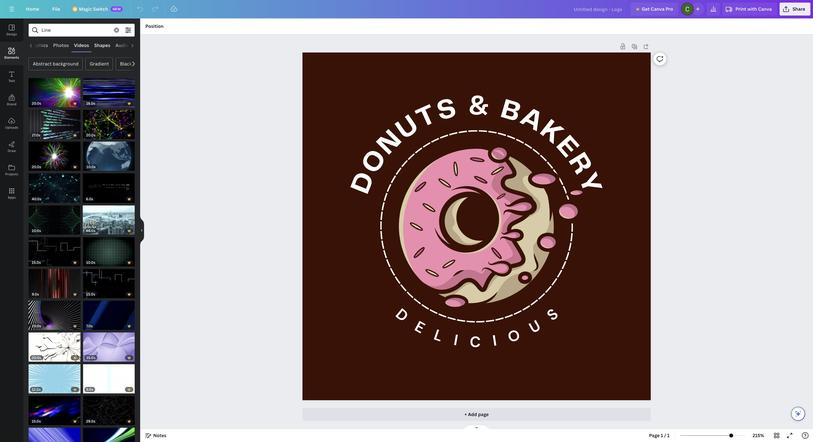 Task type: locate. For each thing, give the bounding box(es) containing it.
15.0s up 7.0s group
[[86, 292, 95, 297]]

15.0s
[[32, 261, 41, 265], [86, 292, 95, 297], [32, 420, 41, 424]]

0 vertical spatial d
[[348, 169, 380, 198]]

1 horizontal spatial group
[[83, 425, 135, 443]]

abstract
[[33, 61, 52, 67]]

5.0s
[[86, 388, 93, 393]]

i right c
[[491, 332, 498, 351]]

12.0s
[[32, 388, 41, 393]]

background down the frames button
[[133, 61, 159, 67]]

29.0s
[[86, 420, 95, 424]]

20.0s up 12.0s group
[[32, 356, 41, 361]]

2 vertical spatial 15.0s
[[32, 420, 41, 424]]

home
[[26, 6, 39, 12]]

10.0s down the 40.0s
[[32, 229, 41, 234]]

u
[[392, 112, 424, 145], [526, 317, 544, 339]]

20.0s right brand
[[32, 101, 41, 106]]

e inside d e l
[[411, 317, 428, 339]]

1 horizontal spatial background
[[133, 61, 159, 67]]

1 horizontal spatial 1
[[667, 433, 670, 439]]

0 horizontal spatial o
[[358, 146, 392, 179]]

canva inside button
[[651, 6, 665, 12]]

1 canva from the left
[[651, 6, 665, 12]]

audio button
[[113, 39, 131, 52]]

e
[[552, 132, 583, 163], [411, 317, 428, 339]]

1 background from the left
[[53, 61, 79, 67]]

16.0s group
[[83, 74, 135, 107]]

20.0s group for 16.0s
[[29, 74, 80, 107]]

photos button
[[51, 39, 71, 52]]

15.0s group for 29.0s
[[29, 393, 80, 426]]

0 vertical spatial u
[[392, 112, 424, 145]]

background for abstract background
[[53, 61, 79, 67]]

o
[[358, 146, 392, 179], [505, 326, 523, 348]]

40.0s group
[[29, 170, 80, 203]]

0 horizontal spatial s
[[435, 96, 459, 126]]

print with canva
[[736, 6, 772, 12]]

s
[[435, 96, 459, 126], [543, 305, 562, 326]]

magic
[[79, 6, 92, 12]]

i
[[452, 331, 459, 351], [491, 332, 498, 351]]

hide image
[[140, 215, 144, 246]]

background
[[53, 61, 79, 67], [133, 61, 159, 67]]

frames button
[[131, 39, 153, 52]]

share button
[[780, 3, 811, 16]]

projects
[[5, 172, 18, 177]]

12.0s group
[[29, 361, 80, 394]]

shapes
[[94, 42, 110, 48]]

2 vertical spatial 10.0s
[[86, 261, 95, 265]]

1 horizontal spatial canva
[[758, 6, 772, 12]]

uploads
[[5, 125, 18, 130]]

uploads button
[[0, 112, 23, 135]]

20.0s group
[[29, 74, 80, 107], [83, 106, 135, 139], [29, 138, 81, 171], [29, 298, 80, 331], [29, 329, 80, 362]]

get
[[642, 6, 650, 12]]

home link
[[21, 3, 44, 16]]

get canva pro
[[642, 6, 673, 12]]

7.0s group
[[83, 298, 135, 331]]

1 vertical spatial 10.0s
[[32, 229, 41, 234]]

20.0s down 16.0s
[[86, 133, 96, 138]]

20.0s for 7.0s
[[32, 324, 41, 329]]

n
[[373, 126, 407, 160]]

2 canva from the left
[[758, 6, 772, 12]]

videos
[[74, 42, 89, 48]]

1 vertical spatial u
[[526, 317, 544, 339]]

1 vertical spatial o
[[505, 326, 523, 348]]

1 vertical spatial 15.0s
[[86, 292, 95, 297]]

0 vertical spatial o
[[358, 146, 392, 179]]

0 horizontal spatial group
[[29, 425, 80, 443]]

add
[[468, 412, 477, 418]]

1 horizontal spatial s
[[543, 305, 562, 326]]

black background
[[120, 61, 159, 67]]

6.0s
[[86, 197, 93, 202]]

group
[[29, 425, 80, 443], [83, 425, 135, 443]]

20.0s group for 35.0s
[[29, 329, 80, 362]]

0 horizontal spatial u
[[392, 112, 424, 145]]

15.0s up the 9.0s group
[[32, 261, 41, 265]]

40.0s
[[32, 197, 41, 202]]

draw
[[8, 149, 16, 153]]

1 1 from the left
[[661, 433, 663, 439]]

15.0s group
[[29, 234, 80, 267], [83, 266, 135, 299], [29, 393, 80, 426]]

0 horizontal spatial background
[[53, 61, 79, 67]]

d for d e l
[[391, 305, 412, 327]]

0 horizontal spatial d
[[348, 169, 380, 198]]

canva right with
[[758, 6, 772, 12]]

gradient
[[90, 61, 109, 67]]

i right l
[[452, 331, 459, 351]]

1
[[661, 433, 663, 439], [667, 433, 670, 439]]

1 right /
[[667, 433, 670, 439]]

background down photos button
[[53, 61, 79, 67]]

1 vertical spatial d
[[391, 305, 412, 327]]

position button
[[143, 21, 166, 31]]

canva left pro
[[651, 6, 665, 12]]

20.0s for 35.0s
[[32, 356, 41, 361]]

page
[[649, 433, 660, 439]]

+ add page button
[[303, 409, 651, 422]]

215% button
[[748, 431, 769, 442]]

10.0s
[[86, 165, 96, 170], [32, 229, 41, 234], [86, 261, 95, 265]]

notes button
[[143, 431, 169, 442]]

0 vertical spatial 15.0s
[[32, 261, 41, 265]]

s inside o u s
[[543, 305, 562, 326]]

brand
[[7, 102, 16, 107]]

page
[[478, 412, 489, 418]]

1 horizontal spatial u
[[526, 317, 544, 339]]

0 horizontal spatial canva
[[651, 6, 665, 12]]

10.0s group
[[83, 138, 135, 171], [29, 202, 80, 235], [83, 234, 135, 267]]

1 horizontal spatial o
[[505, 326, 523, 348]]

d inside d e l
[[391, 305, 412, 327]]

1 horizontal spatial d
[[391, 305, 412, 327]]

canva
[[651, 6, 665, 12], [758, 6, 772, 12]]

o inside o u s
[[505, 326, 523, 348]]

elements button
[[0, 42, 23, 65]]

gradient button
[[86, 57, 113, 70]]

0 vertical spatial e
[[552, 132, 583, 163]]

10.0s up 6.0s group
[[86, 165, 96, 170]]

27.0s
[[32, 133, 40, 138]]

d
[[348, 169, 380, 198], [391, 305, 412, 327]]

1 vertical spatial s
[[543, 305, 562, 326]]

Design title text field
[[569, 3, 628, 16]]

15.0s for 29.0s
[[32, 420, 41, 424]]

7.0s
[[86, 324, 93, 329]]

pro
[[666, 6, 673, 12]]

2 background from the left
[[133, 61, 159, 67]]

20.0s down 9.0s
[[32, 324, 41, 329]]

35.0s group
[[83, 329, 135, 362]]

graphics
[[28, 42, 48, 48]]

share
[[793, 6, 806, 12]]

0 horizontal spatial e
[[411, 317, 428, 339]]

c
[[469, 333, 481, 353]]

0 horizontal spatial 1
[[661, 433, 663, 439]]

10.0s group for 15.0s
[[83, 234, 135, 267]]

background for black background
[[133, 61, 159, 67]]

apps
[[8, 195, 16, 200]]

canva inside dropdown button
[[758, 6, 772, 12]]

15.0s down 12.0s
[[32, 420, 41, 424]]

brand button
[[0, 89, 23, 112]]

0 vertical spatial s
[[435, 96, 459, 126]]

15.0s group for 10.0s
[[29, 234, 80, 267]]

d e l
[[391, 305, 445, 347]]

10.0s down 46.0s
[[86, 261, 95, 265]]

1 left /
[[661, 433, 663, 439]]

black background button
[[116, 57, 163, 70]]

46.0s group
[[83, 202, 135, 235]]

1 vertical spatial e
[[411, 317, 428, 339]]

20.0s right projects button
[[32, 165, 41, 170]]

20.0s
[[32, 101, 41, 106], [86, 133, 96, 138], [32, 165, 41, 170], [32, 324, 41, 329], [32, 356, 41, 361]]



Task type: vqa. For each thing, say whether or not it's contained in the screenshot.
Shapes button
yes



Task type: describe. For each thing, give the bounding box(es) containing it.
switch
[[93, 6, 108, 12]]

9.0s group
[[29, 266, 80, 299]]

35.0s
[[86, 356, 95, 361]]

16.0s
[[86, 101, 95, 106]]

print with canva button
[[723, 3, 777, 16]]

6.0s group
[[83, 170, 135, 203]]

graphics button
[[26, 39, 51, 52]]

get canva pro button
[[631, 3, 679, 16]]

apps button
[[0, 182, 23, 206]]

+
[[465, 412, 467, 418]]

text button
[[0, 65, 23, 89]]

215%
[[753, 433, 764, 439]]

abstract background button
[[29, 57, 83, 70]]

a
[[517, 104, 548, 137]]

1 horizontal spatial i
[[491, 332, 498, 351]]

t
[[413, 102, 441, 133]]

show pages image
[[461, 425, 492, 431]]

position
[[145, 23, 164, 29]]

notes
[[153, 433, 166, 439]]

print
[[736, 6, 747, 12]]

side panel tab list
[[0, 19, 23, 206]]

5.0s group
[[83, 361, 135, 394]]

text
[[8, 79, 15, 83]]

page 1 / 1
[[649, 433, 670, 439]]

magic switch
[[79, 6, 108, 12]]

file
[[52, 6, 60, 12]]

2 1 from the left
[[667, 433, 670, 439]]

1 horizontal spatial e
[[552, 132, 583, 163]]

0 horizontal spatial i
[[452, 331, 459, 351]]

r
[[564, 149, 596, 179]]

canva assistant image
[[795, 411, 802, 419]]

audio
[[116, 42, 129, 48]]

new
[[113, 6, 121, 11]]

videos button
[[71, 39, 92, 52]]

file button
[[47, 3, 65, 16]]

15.0s for 10.0s
[[32, 261, 41, 265]]

29.0s group
[[83, 393, 135, 426]]

+ add page
[[465, 412, 489, 418]]

black
[[120, 61, 132, 67]]

0 vertical spatial 10.0s
[[86, 165, 96, 170]]

o u s
[[505, 305, 562, 348]]

with
[[748, 6, 757, 12]]

draw button
[[0, 135, 23, 159]]

frames
[[134, 42, 150, 48]]

u inside o u s
[[526, 317, 544, 339]]

Search elements search field
[[42, 24, 110, 36]]

photos
[[53, 42, 69, 48]]

27.0s group
[[29, 106, 80, 139]]

main menu bar
[[0, 0, 813, 19]]

abstract background
[[33, 61, 79, 67]]

9.0s
[[32, 292, 39, 297]]

20.0s for 16.0s
[[32, 101, 41, 106]]

20.0s group for 7.0s
[[29, 298, 80, 331]]

b
[[498, 96, 524, 127]]

2 group from the left
[[83, 425, 135, 443]]

/
[[665, 433, 666, 439]]

elements
[[4, 55, 19, 60]]

o for o
[[358, 146, 392, 179]]

46.0s
[[86, 229, 95, 234]]

k
[[536, 116, 568, 149]]

d for d
[[348, 169, 380, 198]]

10.0s group for 20.0s
[[83, 138, 135, 171]]

&
[[468, 94, 490, 120]]

design button
[[0, 19, 23, 42]]

l
[[431, 326, 445, 347]]

projects button
[[0, 159, 23, 182]]

design
[[6, 32, 17, 36]]

o for o u s
[[505, 326, 523, 348]]

1 group from the left
[[29, 425, 80, 443]]

shapes button
[[92, 39, 113, 52]]

y
[[574, 170, 606, 198]]



